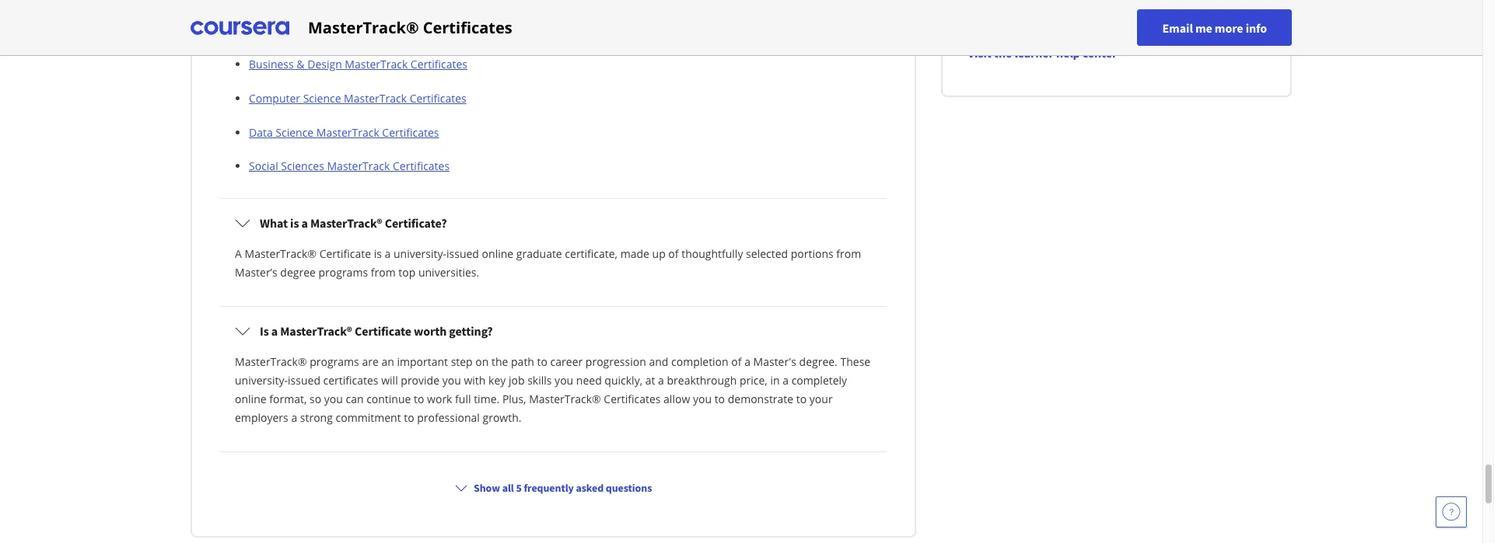 Task type: vqa. For each thing, say whether or not it's contained in the screenshot.
the Number
no



Task type: describe. For each thing, give the bounding box(es) containing it.
mastertrack up computer science mastertrack certificates link
[[345, 57, 408, 72]]

any
[[688, 23, 706, 37]]

social
[[249, 159, 278, 174]]

quickly,
[[605, 374, 643, 388]]

categories
[[566, 23, 618, 37]]

certificates inside mastertrack® programs are an important step on the path to career progression and completion of a master's degree. these university-issued certificates will provide you with key job skills you need quickly, at a breakthrough price, in a completely online format, so you can continue to work full time. plus, mastertrack® certificates allow you to demonstrate to your employers a strong commitment to professional growth.
[[604, 392, 661, 407]]

completely
[[792, 374, 847, 388]]

will
[[381, 374, 398, 388]]

design
[[307, 57, 342, 72]]

a down format,
[[291, 411, 297, 426]]

1 horizontal spatial help
[[1057, 45, 1080, 61]]

mastertrack® certificates
[[308, 17, 513, 38]]

universities.
[[419, 265, 479, 280]]

computer
[[249, 91, 300, 106]]

master's
[[235, 265, 278, 280]]

frequently
[[524, 482, 574, 496]]

online inside mastertrack® programs are an important step on the path to career progression and completion of a master's degree. these university-issued certificates will provide you with key job skills you need quickly, at a breakthrough price, in a completely online format, so you can continue to work full time. plus, mastertrack® certificates allow you to demonstrate to your employers a strong commitment to professional growth.
[[235, 392, 267, 407]]

certificate inside a mastertrack® certificate is a university-issued online graduate certificate, made up of thoughtfully selected portions from master's degree programs from top universities.
[[320, 247, 371, 262]]

getting?
[[449, 324, 493, 339]]

&
[[297, 57, 305, 72]]

5
[[516, 482, 522, 496]]

mastertrack® inside is a mastertrack® certificate worth getting? dropdown button
[[280, 324, 352, 339]]

certificate,
[[565, 247, 618, 262]]

made
[[621, 247, 650, 262]]

degree.
[[800, 355, 838, 370]]

more
[[1215, 20, 1244, 35]]

email me more info
[[1163, 20, 1267, 35]]

meet
[[659, 23, 685, 37]]

demonstrate
[[728, 392, 794, 407]]

science for data
[[276, 125, 314, 140]]

need
[[576, 374, 602, 388]]

mastertrack® inside a mastertrack® certificate is a university-issued online graduate certificate, made up of thoughtfully selected portions from master's degree programs from top universities.
[[245, 247, 317, 262]]

issued inside mastertrack® programs are an important step on the path to career progression and completion of a master's degree. these university-issued certificates will provide you with key job skills you need quickly, at a breakthrough price, in a completely online format, so you can continue to work full time. plus, mastertrack® certificates allow you to demonstrate to your employers a strong commitment to professional growth.
[[288, 374, 321, 388]]

thoughtfully
[[682, 247, 743, 262]]

1 horizontal spatial from
[[837, 247, 862, 262]]

0 vertical spatial of
[[553, 23, 563, 37]]

is a mastertrack® certificate worth getting?
[[260, 324, 493, 339]]

learner
[[1015, 45, 1054, 61]]

with
[[464, 374, 486, 388]]

to down continue at the bottom left of the page
[[404, 411, 414, 426]]

1 horizontal spatial are
[[435, 23, 451, 37]]

price,
[[740, 374, 768, 388]]

university- inside a mastertrack® certificate is a university-issued online graduate certificate, made up of thoughtfully selected portions from master's degree programs from top universities.
[[394, 247, 447, 262]]

mastertrack® up business & design mastertrack certificates
[[308, 17, 419, 38]]

visit the learner help center link
[[968, 45, 1117, 61]]

are inside mastertrack® programs are an important step on the path to career progression and completion of a master's degree. these university-issued certificates will provide you with key job skills you need quickly, at a breakthrough price, in a completely online format, so you can continue to work full time. plus, mastertrack® certificates allow you to demonstrate to your employers a strong commitment to professional growth.
[[362, 355, 379, 370]]

0 vertical spatial on
[[369, 23, 383, 37]]

0 vertical spatial career
[[709, 23, 742, 37]]

is inside a mastertrack® certificate is a university-issued online graduate certificate, made up of thoughtfully selected portions from master's degree programs from top universities.
[[374, 247, 382, 262]]

up
[[652, 247, 666, 262]]

center
[[1083, 45, 1117, 61]]

0 vertical spatial the
[[994, 45, 1012, 61]]

0 vertical spatial in
[[494, 23, 504, 37]]

key
[[489, 374, 506, 388]]

career inside mastertrack® programs are an important step on the path to career progression and completion of a master's degree. these university-issued certificates will provide you with key job skills you need quickly, at a breakthrough price, in a completely online format, so you can continue to work full time. plus, mastertrack® certificates allow you to demonstrate to your employers a strong commitment to professional growth.
[[551, 355, 583, 370]]

visit the learner help center
[[968, 45, 1117, 61]]

employers
[[235, 411, 288, 426]]

your
[[810, 392, 833, 407]]

work
[[427, 392, 452, 407]]

what is a mastertrack® certificate?
[[260, 216, 447, 231]]

is a mastertrack® certificate worth getting? button
[[223, 310, 885, 353]]

certificate?
[[385, 216, 447, 231]]

path
[[511, 355, 534, 370]]

top
[[399, 265, 416, 280]]

important
[[397, 355, 448, 370]]

in inside mastertrack® programs are an important step on the path to career progression and completion of a master's degree. these university-issued certificates will provide you with key job skills you need quickly, at a breakthrough price, in a completely online format, so you can continue to work full time. plus, mastertrack® certificates allow you to demonstrate to your employers a strong commitment to professional growth.
[[771, 374, 780, 388]]

me
[[1196, 20, 1213, 35]]

worth
[[414, 324, 447, 339]]

an
[[382, 355, 394, 370]]

mastertrack® certificates on coursera are offered in a variety of categories to help meet any career goal.
[[235, 23, 769, 37]]

progression
[[586, 355, 646, 370]]

mastertrack for computer
[[344, 91, 407, 106]]

social sciences mastertrack certificates
[[249, 159, 450, 174]]

1 vertical spatial from
[[371, 265, 396, 280]]

show all 5 frequently asked questions button
[[449, 475, 658, 503]]

asked
[[576, 482, 604, 496]]

questions
[[606, 482, 652, 496]]

what is a mastertrack® certificate? button
[[223, 202, 885, 245]]

allow
[[664, 392, 690, 407]]

job
[[509, 374, 525, 388]]

breakthrough
[[667, 374, 737, 388]]

on inside mastertrack® programs are an important step on the path to career progression and completion of a master's degree. these university-issued certificates will provide you with key job skills you need quickly, at a breakthrough price, in a completely online format, so you can continue to work full time. plus, mastertrack® certificates allow you to demonstrate to your employers a strong commitment to professional growth.
[[476, 355, 489, 370]]

mastertrack® up business at the left top
[[235, 23, 307, 37]]

to down breakthrough
[[715, 392, 725, 407]]

strong
[[300, 411, 333, 426]]

info
[[1246, 20, 1267, 35]]

a right the 'at'
[[658, 374, 664, 388]]

visit
[[968, 45, 992, 61]]

graduate
[[516, 247, 562, 262]]

of inside mastertrack® programs are an important step on the path to career progression and completion of a master's degree. these university-issued certificates will provide you with key job skills you need quickly, at a breakthrough price, in a completely online format, so you can continue to work full time. plus, mastertrack® certificates allow you to demonstrate to your employers a strong commitment to professional growth.
[[732, 355, 742, 370]]

issued inside a mastertrack® certificate is a university-issued online graduate certificate, made up of thoughtfully selected portions from master's degree programs from top universities.
[[447, 247, 479, 262]]



Task type: locate. For each thing, give the bounding box(es) containing it.
you down breakthrough
[[693, 392, 712, 407]]

on
[[369, 23, 383, 37], [476, 355, 489, 370]]

0 horizontal spatial in
[[494, 23, 504, 37]]

science down design
[[303, 91, 341, 106]]

1 vertical spatial online
[[235, 392, 267, 407]]

a left variety
[[507, 23, 513, 37]]

2 horizontal spatial of
[[732, 355, 742, 370]]

mastertrack for data
[[317, 125, 379, 140]]

data
[[249, 125, 273, 140]]

career right any
[[709, 23, 742, 37]]

is right what
[[290, 216, 299, 231]]

coursera image
[[191, 15, 289, 40]]

to right categories
[[621, 23, 631, 37]]

a
[[507, 23, 513, 37], [302, 216, 308, 231], [385, 247, 391, 262], [271, 324, 278, 339], [745, 355, 751, 370], [658, 374, 664, 388], [783, 374, 789, 388], [291, 411, 297, 426]]

0 horizontal spatial are
[[362, 355, 379, 370]]

sciences
[[281, 159, 324, 174]]

0 horizontal spatial the
[[492, 355, 508, 370]]

can
[[346, 392, 364, 407]]

online inside a mastertrack® certificate is a university-issued online graduate certificate, made up of thoughtfully selected portions from master's degree programs from top universities.
[[482, 247, 514, 262]]

show
[[474, 482, 500, 496]]

a
[[235, 247, 242, 262]]

commitment
[[336, 411, 401, 426]]

selected
[[746, 247, 788, 262]]

at
[[646, 374, 656, 388]]

mastertrack® down social sciences mastertrack certificates link
[[310, 216, 383, 231]]

1 horizontal spatial career
[[709, 23, 742, 37]]

in
[[494, 23, 504, 37], [771, 374, 780, 388]]

a down certificate?
[[385, 247, 391, 262]]

of inside a mastertrack® certificate is a university-issued online graduate certificate, made up of thoughtfully selected portions from master's degree programs from top universities.
[[669, 247, 679, 262]]

issued up so
[[288, 374, 321, 388]]

mastertrack®
[[308, 17, 419, 38], [235, 23, 307, 37], [310, 216, 383, 231], [245, 247, 317, 262], [280, 324, 352, 339], [235, 355, 307, 370], [529, 392, 601, 407]]

career
[[709, 23, 742, 37], [551, 355, 583, 370]]

1 horizontal spatial online
[[482, 247, 514, 262]]

social sciences mastertrack certificates link
[[249, 159, 450, 174]]

to up the skills
[[537, 355, 548, 370]]

of right variety
[[553, 23, 563, 37]]

are left an
[[362, 355, 379, 370]]

0 vertical spatial programs
[[319, 265, 368, 280]]

1 horizontal spatial in
[[771, 374, 780, 388]]

1 vertical spatial on
[[476, 355, 489, 370]]

career up need
[[551, 355, 583, 370]]

programs inside mastertrack® programs are an important step on the path to career progression and completion of a master's degree. these university-issued certificates will provide you with key job skills you need quickly, at a breakthrough price, in a completely online format, so you can continue to work full time. plus, mastertrack® certificates allow you to demonstrate to your employers a strong commitment to professional growth.
[[310, 355, 359, 370]]

business & design mastertrack certificates
[[249, 57, 468, 72]]

mastertrack® inside what is a mastertrack® certificate? dropdown button
[[310, 216, 383, 231]]

offered
[[454, 23, 492, 37]]

programs up certificates
[[310, 355, 359, 370]]

list containing business & design mastertrack certificates
[[241, 55, 872, 174]]

variety
[[516, 23, 550, 37]]

mastertrack® down is
[[235, 355, 307, 370]]

data science mastertrack certificates link
[[249, 125, 439, 140]]

these
[[841, 355, 871, 370]]

step
[[451, 355, 473, 370]]

email
[[1163, 20, 1193, 35]]

is inside dropdown button
[[290, 216, 299, 231]]

of right up
[[669, 247, 679, 262]]

coursera
[[386, 23, 432, 37]]

0 horizontal spatial university-
[[235, 374, 288, 388]]

mastertrack® right is
[[280, 324, 352, 339]]

university- up format,
[[235, 374, 288, 388]]

data science mastertrack certificates
[[249, 125, 439, 140]]

university- inside mastertrack® programs are an important step on the path to career progression and completion of a master's degree. these university-issued certificates will provide you with key job skills you need quickly, at a breakthrough price, in a completely online format, so you can continue to work full time. plus, mastertrack® certificates allow you to demonstrate to your employers a strong commitment to professional growth.
[[235, 374, 288, 388]]

science right the data
[[276, 125, 314, 140]]

1 vertical spatial science
[[276, 125, 314, 140]]

time.
[[474, 392, 500, 407]]

a down master's
[[783, 374, 789, 388]]

portions
[[791, 247, 834, 262]]

programs inside a mastertrack® certificate is a university-issued online graduate certificate, made up of thoughtfully selected portions from master's degree programs from top universities.
[[319, 265, 368, 280]]

certificate
[[320, 247, 371, 262], [355, 324, 411, 339]]

1 vertical spatial programs
[[310, 355, 359, 370]]

1 vertical spatial career
[[551, 355, 583, 370]]

science for computer
[[303, 91, 341, 106]]

0 vertical spatial is
[[290, 216, 299, 231]]

the inside mastertrack® programs are an important step on the path to career progression and completion of a master's degree. these university-issued certificates will provide you with key job skills you need quickly, at a breakthrough price, in a completely online format, so you can continue to work full time. plus, mastertrack® certificates allow you to demonstrate to your employers a strong commitment to professional growth.
[[492, 355, 508, 370]]

online up employers
[[235, 392, 267, 407]]

you down step
[[442, 374, 461, 388]]

0 vertical spatial online
[[482, 247, 514, 262]]

1 vertical spatial certificate
[[355, 324, 411, 339]]

1 vertical spatial help
[[1057, 45, 1080, 61]]

0 vertical spatial university-
[[394, 247, 447, 262]]

0 horizontal spatial on
[[369, 23, 383, 37]]

certificates
[[323, 374, 379, 388]]

1 vertical spatial the
[[492, 355, 508, 370]]

1 horizontal spatial issued
[[447, 247, 479, 262]]

university- up top
[[394, 247, 447, 262]]

to
[[621, 23, 631, 37], [537, 355, 548, 370], [414, 392, 424, 407], [715, 392, 725, 407], [797, 392, 807, 407], [404, 411, 414, 426]]

a inside a mastertrack® certificate is a university-issued online graduate certificate, made up of thoughtfully selected portions from master's degree programs from top universities.
[[385, 247, 391, 262]]

certificate down what is a mastertrack® certificate?
[[320, 247, 371, 262]]

help left center
[[1057, 45, 1080, 61]]

issued up universities.
[[447, 247, 479, 262]]

help center image
[[1443, 503, 1461, 522]]

mastertrack for social
[[327, 159, 390, 174]]

1 horizontal spatial university-
[[394, 247, 447, 262]]

growth.
[[483, 411, 522, 426]]

certificate up an
[[355, 324, 411, 339]]

are
[[435, 23, 451, 37], [362, 355, 379, 370]]

the up key
[[492, 355, 508, 370]]

from left top
[[371, 265, 396, 280]]

help left meet
[[634, 23, 656, 37]]

1 horizontal spatial on
[[476, 355, 489, 370]]

mastertrack up social sciences mastertrack certificates link
[[317, 125, 379, 140]]

a right is
[[271, 324, 278, 339]]

0 vertical spatial are
[[435, 23, 451, 37]]

provide
[[401, 374, 440, 388]]

a up "price,"
[[745, 355, 751, 370]]

mastertrack® up the degree
[[245, 247, 317, 262]]

of
[[553, 23, 563, 37], [669, 247, 679, 262], [732, 355, 742, 370]]

1 vertical spatial issued
[[288, 374, 321, 388]]

on up with
[[476, 355, 489, 370]]

1 vertical spatial in
[[771, 374, 780, 388]]

skills
[[528, 374, 552, 388]]

1 horizontal spatial is
[[374, 247, 382, 262]]

the
[[994, 45, 1012, 61], [492, 355, 508, 370]]

to down provide
[[414, 392, 424, 407]]

university-
[[394, 247, 447, 262], [235, 374, 288, 388]]

goal.
[[744, 23, 769, 37]]

online left graduate
[[482, 247, 514, 262]]

list
[[241, 55, 872, 174]]

mastertrack® down need
[[529, 392, 601, 407]]

in right offered
[[494, 23, 504, 37]]

show all 5 frequently asked questions
[[474, 482, 652, 496]]

email me more info button
[[1138, 9, 1292, 46]]

professional
[[417, 411, 480, 426]]

0 horizontal spatial online
[[235, 392, 267, 407]]

you right so
[[324, 392, 343, 407]]

0 horizontal spatial of
[[553, 23, 563, 37]]

1 vertical spatial is
[[374, 247, 382, 262]]

to left your
[[797, 392, 807, 407]]

0 vertical spatial certificate
[[320, 247, 371, 262]]

1 horizontal spatial of
[[669, 247, 679, 262]]

0 vertical spatial science
[[303, 91, 341, 106]]

continue
[[367, 392, 411, 407]]

you right the skills
[[555, 374, 574, 388]]

master's
[[754, 355, 797, 370]]

mastertrack
[[345, 57, 408, 72], [344, 91, 407, 106], [317, 125, 379, 140], [327, 159, 390, 174]]

0 horizontal spatial career
[[551, 355, 583, 370]]

1 vertical spatial of
[[669, 247, 679, 262]]

degree
[[280, 265, 316, 280]]

science
[[303, 91, 341, 106], [276, 125, 314, 140]]

mastertrack® programs are an important step on the path to career progression and completion of a master's degree. these university-issued certificates will provide you with key job skills you need quickly, at a breakthrough price, in a completely online format, so you can continue to work full time. plus, mastertrack® certificates allow you to demonstrate to your employers a strong commitment to professional growth.
[[235, 355, 871, 426]]

business
[[249, 57, 294, 72]]

is down what is a mastertrack® certificate?
[[374, 247, 382, 262]]

help inside 'collapsed' "list"
[[634, 23, 656, 37]]

full
[[455, 392, 471, 407]]

and
[[649, 355, 669, 370]]

mastertrack down data science mastertrack certificates link
[[327, 159, 390, 174]]

a right what
[[302, 216, 308, 231]]

from right portions
[[837, 247, 862, 262]]

0 vertical spatial help
[[634, 23, 656, 37]]

format,
[[269, 392, 307, 407]]

list inside 'collapsed' "list"
[[241, 55, 872, 174]]

issued
[[447, 247, 479, 262], [288, 374, 321, 388]]

so
[[310, 392, 321, 407]]

completion
[[671, 355, 729, 370]]

programs
[[319, 265, 368, 280], [310, 355, 359, 370]]

of up "price,"
[[732, 355, 742, 370]]

certificate inside dropdown button
[[355, 324, 411, 339]]

1 horizontal spatial the
[[994, 45, 1012, 61]]

in down master's
[[771, 374, 780, 388]]

0 vertical spatial from
[[837, 247, 862, 262]]

computer science mastertrack certificates
[[249, 91, 467, 106]]

0 horizontal spatial issued
[[288, 374, 321, 388]]

what
[[260, 216, 288, 231]]

plus,
[[503, 392, 526, 407]]

programs right the degree
[[319, 265, 368, 280]]

0 horizontal spatial is
[[290, 216, 299, 231]]

a mastertrack® certificate is a university-issued online graduate certificate, made up of thoughtfully selected portions from master's degree programs from top universities.
[[235, 247, 862, 280]]

1 vertical spatial university-
[[235, 374, 288, 388]]

0 vertical spatial issued
[[447, 247, 479, 262]]

computer science mastertrack certificates link
[[249, 91, 467, 106]]

is
[[260, 324, 269, 339]]

collapsed list
[[217, 0, 890, 456]]

0 horizontal spatial help
[[634, 23, 656, 37]]

2 vertical spatial of
[[732, 355, 742, 370]]

1 vertical spatial are
[[362, 355, 379, 370]]

on left coursera
[[369, 23, 383, 37]]

all
[[502, 482, 514, 496]]

mastertrack down business & design mastertrack certificates "link"
[[344, 91, 407, 106]]

are left offered
[[435, 23, 451, 37]]

0 horizontal spatial from
[[371, 265, 396, 280]]

the right visit
[[994, 45, 1012, 61]]



